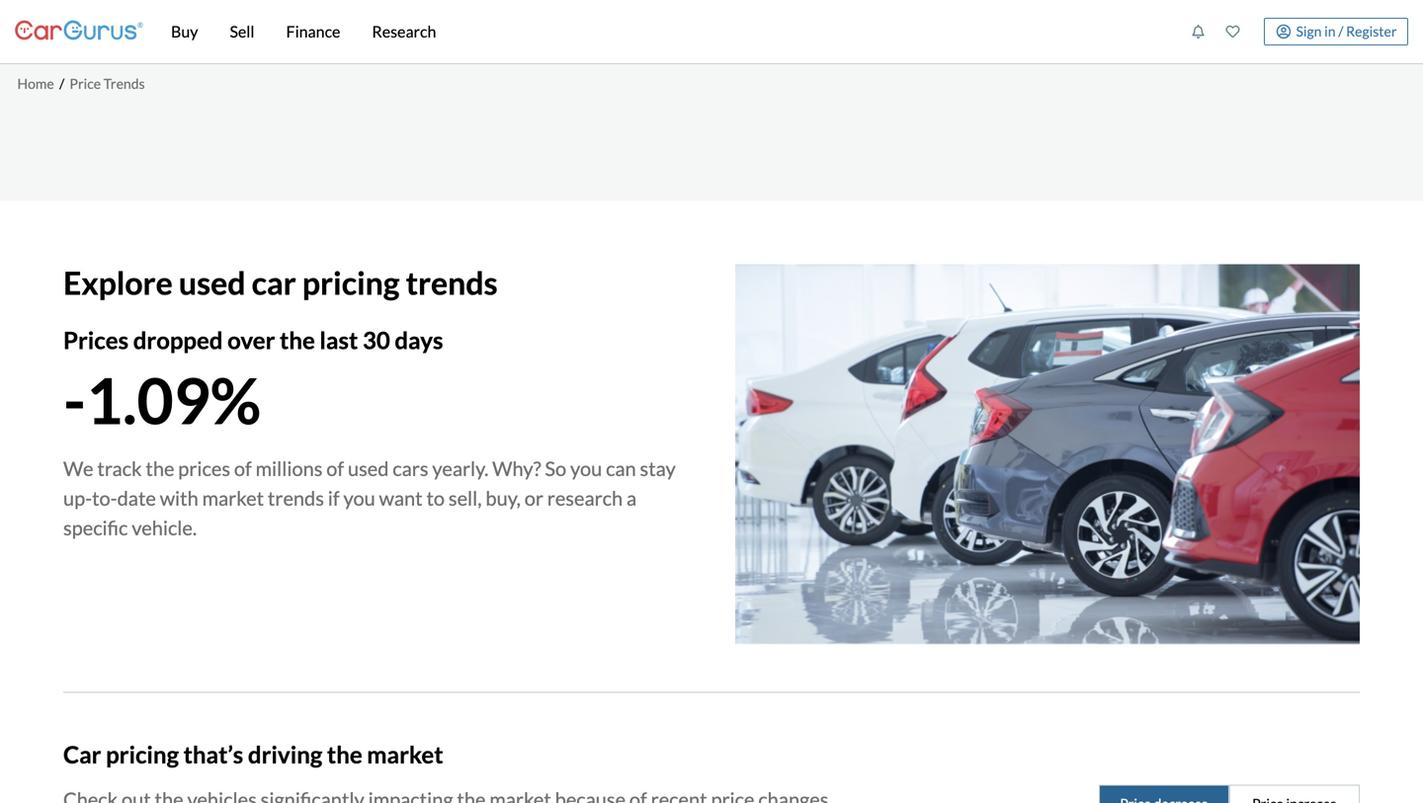 Task type: vqa. For each thing, say whether or not it's contained in the screenshot.
the pricing
yes



Task type: locate. For each thing, give the bounding box(es) containing it.
trends
[[104, 75, 145, 92]]

0 horizontal spatial you
[[343, 487, 375, 511]]

yearly.
[[432, 457, 489, 481]]

1 vertical spatial pricing
[[106, 741, 179, 769]]

/ inside 'link'
[[1339, 22, 1344, 39]]

0 vertical spatial used
[[179, 264, 246, 302]]

1 horizontal spatial trends
[[406, 264, 498, 302]]

1 vertical spatial market
[[367, 741, 443, 769]]

/ left price
[[59, 75, 64, 92]]

finance button
[[270, 0, 356, 63]]

0 vertical spatial you
[[570, 457, 602, 481]]

up-
[[63, 487, 92, 511]]

0 vertical spatial trends
[[406, 264, 498, 302]]

tab list
[[1099, 785, 1360, 804]]

prices
[[178, 457, 230, 481]]

30
[[363, 326, 390, 354]]

1 vertical spatial the
[[146, 457, 174, 481]]

0 horizontal spatial /
[[59, 75, 64, 92]]

0 horizontal spatial trends
[[268, 487, 324, 511]]

0 horizontal spatial market
[[202, 487, 264, 511]]

the left last
[[280, 326, 315, 354]]

the right driving
[[327, 741, 362, 769]]

prices
[[63, 326, 129, 354]]

used left 'cars'
[[348, 457, 389, 481]]

menu bar
[[143, 0, 1181, 63]]

that's
[[183, 741, 243, 769]]

vehicle.
[[132, 516, 197, 540]]

0 horizontal spatial of
[[234, 457, 252, 481]]

you right the if
[[343, 487, 375, 511]]

1 vertical spatial trends
[[268, 487, 324, 511]]

home
[[17, 75, 54, 92]]

buy
[[171, 22, 198, 41]]

you
[[570, 457, 602, 481], [343, 487, 375, 511]]

sign in / register menu item
[[1250, 18, 1409, 45]]

why?
[[492, 457, 541, 481]]

of right prices
[[234, 457, 252, 481]]

research
[[547, 487, 623, 511]]

0 vertical spatial the
[[280, 326, 315, 354]]

1 vertical spatial used
[[348, 457, 389, 481]]

2 of from the left
[[326, 457, 344, 481]]

-
[[63, 362, 86, 438]]

car
[[252, 264, 296, 302]]

finance
[[286, 22, 340, 41]]

1 horizontal spatial of
[[326, 457, 344, 481]]

the up with
[[146, 457, 174, 481]]

0 vertical spatial pricing
[[302, 264, 400, 302]]

1 horizontal spatial market
[[367, 741, 443, 769]]

0 horizontal spatial the
[[146, 457, 174, 481]]

or
[[525, 487, 544, 511]]

dropped
[[133, 326, 223, 354]]

track
[[97, 457, 142, 481]]

the inside we track the prices of millions of used cars yearly. why? so you can stay up-to-date with market trends if you want to sell, buy, or research a specific vehicle.
[[146, 457, 174, 481]]

buy,
[[486, 487, 521, 511]]

trends down millions
[[268, 487, 324, 511]]

2 horizontal spatial the
[[327, 741, 362, 769]]

0 vertical spatial /
[[1339, 22, 1344, 39]]

with
[[160, 487, 198, 511]]

to
[[427, 487, 445, 511]]

of up the if
[[326, 457, 344, 481]]

research
[[372, 22, 436, 41]]

2 vertical spatial the
[[327, 741, 362, 769]]

trends
[[406, 264, 498, 302], [268, 487, 324, 511]]

user icon image
[[1276, 24, 1291, 39]]

price trends link
[[70, 75, 145, 92]]

the
[[280, 326, 315, 354], [146, 457, 174, 481], [327, 741, 362, 769]]

menu bar containing buy
[[143, 0, 1181, 63]]

you up "research"
[[570, 457, 602, 481]]

1 of from the left
[[234, 457, 252, 481]]

cargurus logo homepage link image
[[15, 3, 143, 60]]

used
[[179, 264, 246, 302], [348, 457, 389, 481]]

/
[[1339, 22, 1344, 39], [59, 75, 64, 92]]

1 vertical spatial you
[[343, 487, 375, 511]]

1 horizontal spatial used
[[348, 457, 389, 481]]

explore used car pricing trends
[[63, 264, 498, 302]]

0 vertical spatial market
[[202, 487, 264, 511]]

of
[[234, 457, 252, 481], [326, 457, 344, 481]]

/ right in
[[1339, 22, 1344, 39]]

market
[[202, 487, 264, 511], [367, 741, 443, 769]]

used left car
[[179, 264, 246, 302]]

pricing right car
[[106, 741, 179, 769]]

car pricing that's driving the market
[[63, 741, 443, 769]]

pricing up last
[[302, 264, 400, 302]]

1 horizontal spatial the
[[280, 326, 315, 354]]

pricing
[[302, 264, 400, 302], [106, 741, 179, 769]]

used inside we track the prices of millions of used cars yearly. why? so you can stay up-to-date with market trends if you want to sell, buy, or research a specific vehicle.
[[348, 457, 389, 481]]

1 horizontal spatial /
[[1339, 22, 1344, 39]]

trends up the days
[[406, 264, 498, 302]]

sell button
[[214, 0, 270, 63]]



Task type: describe. For each thing, give the bounding box(es) containing it.
in
[[1325, 22, 1336, 39]]

to-
[[92, 487, 117, 511]]

1 horizontal spatial you
[[570, 457, 602, 481]]

a
[[627, 487, 637, 511]]

cars
[[393, 457, 429, 481]]

car
[[63, 741, 101, 769]]

buy button
[[155, 0, 214, 63]]

0 horizontal spatial pricing
[[106, 741, 179, 769]]

research button
[[356, 0, 452, 63]]

home / price trends
[[17, 75, 145, 92]]

price
[[70, 75, 101, 92]]

1 vertical spatial /
[[59, 75, 64, 92]]

last
[[320, 326, 358, 354]]

1.09%
[[86, 362, 261, 438]]

driving
[[248, 741, 323, 769]]

sign in / register menu
[[1181, 7, 1409, 56]]

date
[[117, 487, 156, 511]]

cargurus logo homepage link link
[[15, 3, 143, 60]]

sign
[[1296, 22, 1322, 39]]

over
[[227, 326, 275, 354]]

explore
[[63, 264, 173, 302]]

trends inside we track the prices of millions of used cars yearly. why? so you can stay up-to-date with market trends if you want to sell, buy, or research a specific vehicle.
[[268, 487, 324, 511]]

market inside we track the prices of millions of used cars yearly. why? so you can stay up-to-date with market trends if you want to sell, buy, or research a specific vehicle.
[[202, 487, 264, 511]]

can
[[606, 457, 636, 481]]

so
[[545, 457, 567, 481]]

sell,
[[449, 487, 482, 511]]

we track the prices of millions of used cars yearly. why? so you can stay up-to-date with market trends if you want to sell, buy, or research a specific vehicle.
[[63, 457, 676, 540]]

0 horizontal spatial used
[[179, 264, 246, 302]]

if
[[328, 487, 340, 511]]

sell
[[230, 22, 255, 41]]

specific
[[63, 516, 128, 540]]

saved cars image
[[1226, 25, 1240, 39]]

we
[[63, 457, 93, 481]]

want
[[379, 487, 423, 511]]

the inside prices dropped over the last 30 days -1.09%
[[280, 326, 315, 354]]

1 horizontal spatial pricing
[[302, 264, 400, 302]]

stay
[[640, 457, 676, 481]]

days
[[395, 326, 443, 354]]

sign in / register
[[1296, 22, 1397, 39]]

open notifications image
[[1192, 25, 1205, 39]]

sign in / register link
[[1264, 18, 1409, 45]]

register
[[1347, 22, 1397, 39]]

millions
[[256, 457, 323, 481]]

home link
[[17, 75, 54, 92]]

prices dropped over the last 30 days -1.09%
[[63, 326, 443, 438]]



